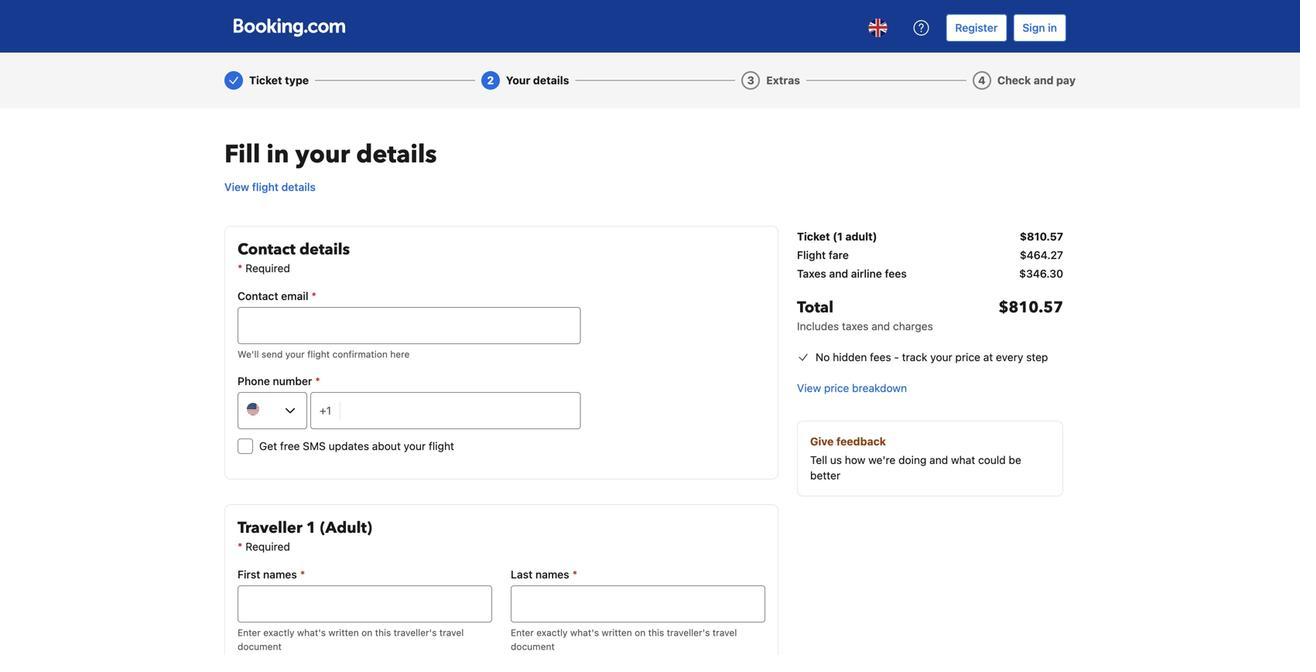 Task type: vqa. For each thing, say whether or not it's contained in the screenshot.
this for First names *
yes



Task type: locate. For each thing, give the bounding box(es) containing it.
0 horizontal spatial in
[[267, 138, 289, 172]]

exactly down first names *
[[263, 628, 295, 639]]

ticket inside cell
[[797, 230, 830, 243]]

first names *
[[238, 569, 305, 581]]

2 names from the left
[[536, 569, 570, 581]]

2 travel from the left
[[713, 628, 737, 639]]

and right the taxes at the right of page
[[872, 320, 891, 333]]

0 vertical spatial required
[[246, 262, 290, 275]]

$810.57 for total cell
[[999, 297, 1064, 319]]

table containing total
[[797, 226, 1064, 341]]

names right last
[[536, 569, 570, 581]]

(1
[[833, 230, 843, 243]]

in up view flight details
[[267, 138, 289, 172]]

details
[[533, 74, 569, 87], [356, 138, 437, 172], [282, 181, 316, 194], [300, 239, 350, 261]]

$346.30 cell
[[1020, 266, 1064, 282]]

fees right airline
[[885, 268, 907, 280]]

1 horizontal spatial enter
[[511, 628, 534, 639]]

price
[[956, 351, 981, 364], [825, 382, 850, 395]]

and left pay
[[1034, 74, 1054, 87]]

view inside button
[[225, 181, 249, 194]]

2 required from the top
[[246, 541, 290, 554]]

view down no
[[797, 382, 822, 395]]

1 horizontal spatial this
[[649, 628, 665, 639]]

booking.com logo image
[[234, 18, 345, 37], [234, 18, 345, 37]]

* right last
[[573, 569, 578, 581]]

fees
[[885, 268, 907, 280], [870, 351, 892, 364]]

$810.57 up $464.27
[[1020, 230, 1064, 243]]

0 horizontal spatial ticket
[[249, 74, 282, 87]]

total
[[797, 297, 834, 319]]

1 document from the left
[[238, 642, 282, 653]]

0 horizontal spatial enter exactly what's written on this traveller's travel document alert
[[238, 626, 492, 654]]

be
[[1009, 454, 1022, 467]]

fare
[[829, 249, 849, 262]]

0 horizontal spatial view
[[225, 181, 249, 194]]

ticket up flight
[[797, 230, 830, 243]]

and
[[1034, 74, 1054, 87], [830, 268, 849, 280], [872, 320, 891, 333], [930, 454, 949, 467]]

traveller 1 (adult) required
[[238, 518, 372, 554]]

we're
[[869, 454, 896, 467]]

1 horizontal spatial in
[[1049, 21, 1058, 34]]

and left the what at the right bottom of page
[[930, 454, 949, 467]]

contact up contact email *
[[238, 239, 296, 261]]

doing
[[899, 454, 927, 467]]

row containing flight fare
[[797, 248, 1064, 266]]

1 vertical spatial required
[[246, 541, 290, 554]]

$810.57
[[1020, 230, 1064, 243], [999, 297, 1064, 319]]

on for first names *
[[362, 628, 373, 639]]

ticket left type on the top left of page
[[249, 74, 282, 87]]

* right email
[[312, 290, 317, 303]]

0 vertical spatial $810.57
[[1020, 230, 1064, 243]]

travel for first names *
[[440, 628, 464, 639]]

flight down the phone number telephone field
[[429, 440, 454, 453]]

0 horizontal spatial this
[[375, 628, 391, 639]]

in for fill
[[267, 138, 289, 172]]

$810.57 cell
[[1020, 229, 1064, 245], [999, 297, 1064, 334]]

exactly down last names *
[[537, 628, 568, 639]]

view
[[225, 181, 249, 194], [797, 382, 822, 395]]

your right track
[[931, 351, 953, 364]]

what's down first names *
[[297, 628, 326, 639]]

1 what's from the left
[[297, 628, 326, 639]]

1 this from the left
[[375, 628, 391, 639]]

1 enter exactly what's written on this traveller's travel document from the left
[[238, 628, 464, 653]]

*
[[312, 290, 317, 303], [315, 375, 320, 388], [300, 569, 305, 581], [573, 569, 578, 581]]

0 horizontal spatial document
[[238, 642, 282, 653]]

document
[[238, 642, 282, 653], [511, 642, 555, 653]]

0 horizontal spatial travel
[[440, 628, 464, 639]]

2 enter exactly what's written on this traveller's travel document alert from the left
[[511, 626, 766, 654]]

taxes
[[842, 320, 869, 333]]

about
[[372, 440, 401, 453]]

in
[[1049, 21, 1058, 34], [267, 138, 289, 172]]

0 vertical spatial fees
[[885, 268, 907, 280]]

1 enter exactly what's written on this traveller's travel document alert from the left
[[238, 626, 492, 654]]

2 traveller's from the left
[[667, 628, 710, 639]]

* right number
[[315, 375, 320, 388]]

0 vertical spatial contact
[[238, 239, 296, 261]]

here
[[390, 349, 410, 360]]

0 horizontal spatial on
[[362, 628, 373, 639]]

$810.57 for ticket (1 adult) cell
[[1020, 230, 1064, 243]]

enter exactly what's written on this traveller's travel document alert for first names *
[[238, 626, 492, 654]]

exactly
[[263, 628, 295, 639], [537, 628, 568, 639]]

2 this from the left
[[649, 628, 665, 639]]

2 vertical spatial flight
[[429, 440, 454, 453]]

0 horizontal spatial enter exactly what's written on this traveller's travel document
[[238, 628, 464, 653]]

1 vertical spatial $810.57 cell
[[999, 297, 1064, 334]]

in right sign
[[1049, 21, 1058, 34]]

your right about
[[404, 440, 426, 453]]

enter exactly what's written on this traveller's travel document alert
[[238, 626, 492, 654], [511, 626, 766, 654]]

2 row from the top
[[797, 248, 1064, 266]]

0 horizontal spatial flight
[[252, 181, 279, 194]]

0 vertical spatial $810.57 cell
[[1020, 229, 1064, 245]]

$810.57 cell up $464.27
[[1020, 229, 1064, 245]]

your
[[295, 138, 350, 172], [286, 349, 305, 360], [931, 351, 953, 364], [404, 440, 426, 453]]

ticket for ticket type
[[249, 74, 282, 87]]

row
[[797, 226, 1064, 248], [797, 248, 1064, 266], [797, 266, 1064, 285], [797, 285, 1064, 341]]

ticket
[[249, 74, 282, 87], [797, 230, 830, 243]]

sms
[[303, 440, 326, 453]]

your right send
[[286, 349, 305, 360]]

airline
[[851, 268, 883, 280]]

last names *
[[511, 569, 578, 581]]

phone
[[238, 375, 270, 388]]

enter for first
[[238, 628, 261, 639]]

number
[[273, 375, 312, 388]]

1 horizontal spatial written
[[602, 628, 632, 639]]

fees left -
[[870, 351, 892, 364]]

4 row from the top
[[797, 285, 1064, 341]]

charges
[[893, 320, 934, 333]]

pay
[[1057, 74, 1076, 87]]

row containing ticket (1 adult)
[[797, 226, 1064, 248]]

0 vertical spatial in
[[1049, 21, 1058, 34]]

document down last
[[511, 642, 555, 653]]

1 horizontal spatial document
[[511, 642, 555, 653]]

2 on from the left
[[635, 628, 646, 639]]

step
[[1027, 351, 1049, 364]]

0 horizontal spatial names
[[263, 569, 297, 581]]

send
[[262, 349, 283, 360]]

flight up number
[[307, 349, 330, 360]]

traveller's for last names *
[[667, 628, 710, 639]]

total includes taxes and charges
[[797, 297, 934, 333]]

exactly for first names
[[263, 628, 295, 639]]

2 enter from the left
[[511, 628, 534, 639]]

1 on from the left
[[362, 628, 373, 639]]

Phone number telephone field
[[341, 393, 581, 430]]

0 horizontal spatial traveller's
[[394, 628, 437, 639]]

1 horizontal spatial view
[[797, 382, 822, 395]]

0 vertical spatial flight
[[252, 181, 279, 194]]

enter exactly what's written on this traveller's travel document alert for last names *
[[511, 626, 766, 654]]

0 vertical spatial view
[[225, 181, 249, 194]]

$464.27 cell
[[1020, 248, 1064, 263]]

1 horizontal spatial travel
[[713, 628, 737, 639]]

1 horizontal spatial enter exactly what's written on this traveller's travel document alert
[[511, 626, 766, 654]]

what's for last names *
[[571, 628, 599, 639]]

1 contact from the top
[[238, 239, 296, 261]]

written
[[329, 628, 359, 639], [602, 628, 632, 639]]

track
[[902, 351, 928, 364]]

1 vertical spatial $810.57
[[999, 297, 1064, 319]]

row containing taxes and airline fees
[[797, 266, 1064, 285]]

price left at
[[956, 351, 981, 364]]

1 names from the left
[[263, 569, 297, 581]]

1 horizontal spatial price
[[956, 351, 981, 364]]

tell
[[811, 454, 828, 467]]

* down traveller 1 (adult) required
[[300, 569, 305, 581]]

price down hidden
[[825, 382, 850, 395]]

0 vertical spatial ticket
[[249, 74, 282, 87]]

1 vertical spatial in
[[267, 138, 289, 172]]

1 horizontal spatial names
[[536, 569, 570, 581]]

traveller
[[238, 518, 303, 539]]

required
[[246, 262, 290, 275], [246, 541, 290, 554]]

2 exactly from the left
[[537, 628, 568, 639]]

1 horizontal spatial enter exactly what's written on this traveller's travel document
[[511, 628, 737, 653]]

2 document from the left
[[511, 642, 555, 653]]

2 written from the left
[[602, 628, 632, 639]]

2 contact from the top
[[238, 290, 278, 303]]

1 vertical spatial view
[[797, 382, 822, 395]]

3
[[748, 74, 755, 87]]

0 horizontal spatial exactly
[[263, 628, 295, 639]]

view for view flight details
[[225, 181, 249, 194]]

what's down last names *
[[571, 628, 599, 639]]

we'll send your flight confirmation here
[[238, 349, 410, 360]]

view down fill
[[225, 181, 249, 194]]

1 horizontal spatial on
[[635, 628, 646, 639]]

1 row from the top
[[797, 226, 1064, 248]]

and inside cell
[[830, 268, 849, 280]]

* for last names *
[[573, 569, 578, 581]]

enter exactly what's written on this traveller's travel document
[[238, 628, 464, 653], [511, 628, 737, 653]]

None field
[[238, 586, 492, 623], [511, 586, 766, 623], [238, 586, 492, 623], [511, 586, 766, 623]]

we'll send your flight confirmation here alert
[[238, 348, 581, 362]]

enter for last
[[511, 628, 534, 639]]

what's
[[297, 628, 326, 639], [571, 628, 599, 639]]

written for last names *
[[602, 628, 632, 639]]

taxes and airline fees cell
[[797, 266, 907, 282]]

1 enter from the left
[[238, 628, 261, 639]]

flight down fill
[[252, 181, 279, 194]]

1 vertical spatial flight
[[307, 349, 330, 360]]

0 horizontal spatial written
[[329, 628, 359, 639]]

$810.57 cell up step
[[999, 297, 1064, 334]]

view price breakdown link
[[797, 381, 908, 396]]

traveller's
[[394, 628, 437, 639], [667, 628, 710, 639]]

0 horizontal spatial what's
[[297, 628, 326, 639]]

$810.57 cell for row containing ticket (1 adult)
[[1020, 229, 1064, 245]]

0 horizontal spatial enter
[[238, 628, 261, 639]]

extras
[[767, 74, 801, 87]]

contact inside contact details required
[[238, 239, 296, 261]]

and down fare
[[830, 268, 849, 280]]

contact
[[238, 239, 296, 261], [238, 290, 278, 303]]

flight inside alert
[[307, 349, 330, 360]]

$810.57 down $346.30 cell
[[999, 297, 1064, 319]]

2 what's from the left
[[571, 628, 599, 639]]

1 horizontal spatial flight
[[307, 349, 330, 360]]

taxes
[[797, 268, 827, 280]]

updates
[[329, 440, 369, 453]]

written for first names *
[[329, 628, 359, 639]]

enter down last
[[511, 628, 534, 639]]

your
[[506, 74, 531, 87]]

contact email *
[[238, 290, 317, 303]]

required down 'traveller'
[[246, 541, 290, 554]]

this for last names *
[[649, 628, 665, 639]]

enter down first
[[238, 628, 261, 639]]

0 horizontal spatial price
[[825, 382, 850, 395]]

3 row from the top
[[797, 266, 1064, 285]]

document down first
[[238, 642, 282, 653]]

flight
[[252, 181, 279, 194], [307, 349, 330, 360], [429, 440, 454, 453]]

1 travel from the left
[[440, 628, 464, 639]]

table
[[797, 226, 1064, 341]]

1 traveller's from the left
[[394, 628, 437, 639]]

view for view price breakdown
[[797, 382, 822, 395]]

free
[[280, 440, 300, 453]]

1 exactly from the left
[[263, 628, 295, 639]]

first
[[238, 569, 260, 581]]

how
[[845, 454, 866, 467]]

flight
[[797, 249, 826, 262]]

what
[[952, 454, 976, 467]]

1 required from the top
[[246, 262, 290, 275]]

2 enter exactly what's written on this traveller's travel document from the left
[[511, 628, 737, 653]]

this
[[375, 628, 391, 639], [649, 628, 665, 639]]

enter
[[238, 628, 261, 639], [511, 628, 534, 639]]

2
[[487, 74, 494, 87]]

on for last names *
[[635, 628, 646, 639]]

1 horizontal spatial ticket
[[797, 230, 830, 243]]

register link
[[946, 14, 1008, 42]]

1 written from the left
[[329, 628, 359, 639]]

contact left email
[[238, 290, 278, 303]]

1 horizontal spatial traveller's
[[667, 628, 710, 639]]

sign in
[[1023, 21, 1058, 34]]

1 horizontal spatial exactly
[[537, 628, 568, 639]]

1 vertical spatial ticket
[[797, 230, 830, 243]]

0 vertical spatial price
[[956, 351, 981, 364]]

names right first
[[263, 569, 297, 581]]

* for first names *
[[300, 569, 305, 581]]

on
[[362, 628, 373, 639], [635, 628, 646, 639]]

None email field
[[238, 307, 581, 345]]

1 horizontal spatial what's
[[571, 628, 599, 639]]

+1
[[320, 405, 331, 417]]

required up contact email *
[[246, 262, 290, 275]]

1 vertical spatial contact
[[238, 290, 278, 303]]



Task type: describe. For each thing, give the bounding box(es) containing it.
we'll
[[238, 349, 259, 360]]

flight fare cell
[[797, 248, 849, 263]]

1
[[306, 518, 316, 539]]

sign
[[1023, 21, 1046, 34]]

better
[[811, 470, 841, 482]]

what's for first names *
[[297, 628, 326, 639]]

flight fare
[[797, 249, 849, 262]]

required inside traveller 1 (adult) required
[[246, 541, 290, 554]]

last
[[511, 569, 533, 581]]

type
[[285, 74, 309, 87]]

document for last
[[511, 642, 555, 653]]

1 vertical spatial fees
[[870, 351, 892, 364]]

enter exactly what's written on this traveller's travel document for last names *
[[511, 628, 737, 653]]

sign in link
[[1014, 14, 1067, 42]]

view flight details button
[[218, 173, 322, 201]]

get free sms updates about your flight
[[259, 440, 454, 453]]

your details
[[506, 74, 569, 87]]

4
[[979, 74, 986, 87]]

enter exactly what's written on this traveller's travel document for first names *
[[238, 628, 464, 653]]

your inside alert
[[286, 349, 305, 360]]

-
[[895, 351, 900, 364]]

confirmation
[[333, 349, 388, 360]]

* for contact email *
[[312, 290, 317, 303]]

$346.30
[[1020, 268, 1064, 280]]

at
[[984, 351, 994, 364]]

fees inside taxes and airline fees cell
[[885, 268, 907, 280]]

could
[[979, 454, 1006, 467]]

feedback
[[837, 436, 887, 448]]

phone number *
[[238, 375, 320, 388]]

view flight details
[[225, 181, 316, 194]]

hidden
[[833, 351, 867, 364]]

get
[[259, 440, 277, 453]]

names for last names
[[536, 569, 570, 581]]

your up view flight details
[[295, 138, 350, 172]]

contact for contact email
[[238, 290, 278, 303]]

exactly for last names
[[537, 628, 568, 639]]

travel for last names *
[[713, 628, 737, 639]]

required inside contact details required
[[246, 262, 290, 275]]

details inside button
[[282, 181, 316, 194]]

view price breakdown
[[797, 382, 908, 395]]

1 vertical spatial price
[[825, 382, 850, 395]]

check
[[998, 74, 1032, 87]]

view price breakdown element
[[797, 381, 908, 396]]

contact for contact details
[[238, 239, 296, 261]]

ticket (1 adult) cell
[[797, 229, 878, 245]]

* for phone number *
[[315, 375, 320, 388]]

no hidden fees - track your price at every step
[[816, 351, 1049, 364]]

includes
[[797, 320, 839, 333]]

details inside contact details required
[[300, 239, 350, 261]]

names for first names
[[263, 569, 297, 581]]

(adult)
[[320, 518, 372, 539]]

every
[[996, 351, 1024, 364]]

document for first
[[238, 642, 282, 653]]

give
[[811, 436, 834, 448]]

email
[[281, 290, 309, 303]]

fill in your details
[[225, 138, 437, 172]]

adult)
[[846, 230, 878, 243]]

ticket type
[[249, 74, 309, 87]]

in for sign
[[1049, 21, 1058, 34]]

breakdown
[[853, 382, 908, 395]]

give feedback tell us how we're doing and what could be better
[[811, 436, 1022, 482]]

row containing total
[[797, 285, 1064, 341]]

taxes and airline fees
[[797, 268, 907, 280]]

$810.57 cell for row containing total
[[999, 297, 1064, 334]]

ticket for ticket (1 adult)
[[797, 230, 830, 243]]

and inside give feedback tell us how we're doing and what could be better
[[930, 454, 949, 467]]

check and pay
[[998, 74, 1076, 87]]

register
[[956, 21, 998, 34]]

ticket (1 adult)
[[797, 230, 878, 243]]

and inside total includes taxes and charges
[[872, 320, 891, 333]]

2 horizontal spatial flight
[[429, 440, 454, 453]]

fill
[[225, 138, 260, 172]]

this for first names *
[[375, 628, 391, 639]]

contact details required
[[238, 239, 350, 275]]

flight inside button
[[252, 181, 279, 194]]

no
[[816, 351, 830, 364]]

$464.27
[[1020, 249, 1064, 262]]

total cell
[[797, 297, 934, 334]]

us
[[831, 454, 842, 467]]

traveller's for first names *
[[394, 628, 437, 639]]



